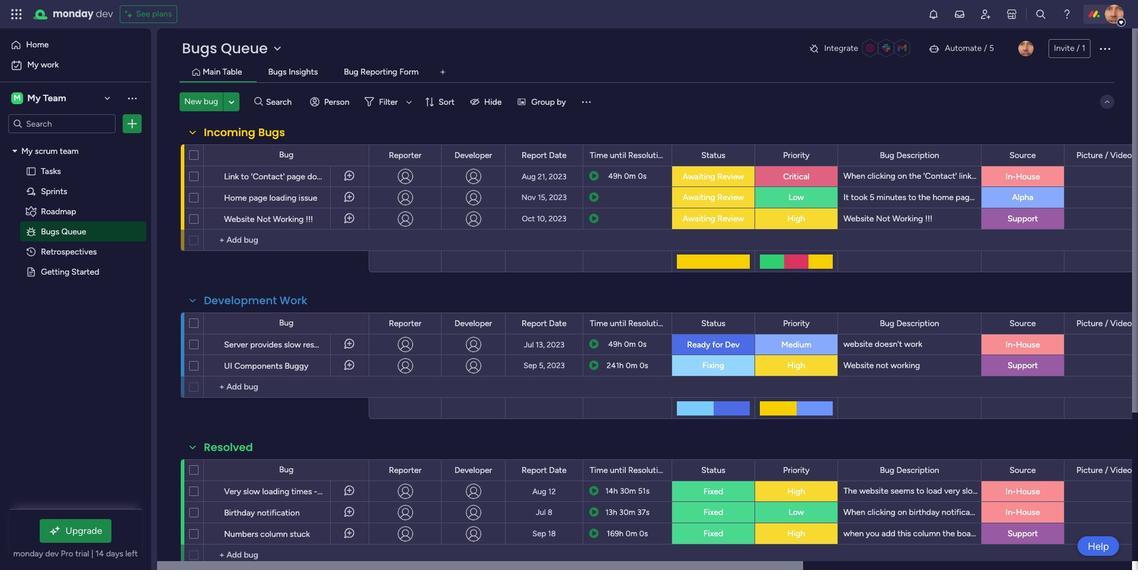 Task type: vqa. For each thing, say whether or not it's contained in the screenshot.
leftmost Apps image
no



Task type: locate. For each thing, give the bounding box(es) containing it.
3 date from the top
[[549, 466, 567, 476]]

0 horizontal spatial working
[[273, 215, 304, 225]]

2 priority field from the top
[[780, 317, 813, 330]]

3 high from the top
[[787, 487, 805, 497]]

home up my work
[[26, 40, 49, 50]]

1 vertical spatial picture / video o
[[1077, 319, 1138, 329]]

page down link
[[956, 192, 974, 202]]

queue inside 'list box'
[[61, 226, 86, 236]]

picture / video o for first picture / video o field from the bottom of the page
[[1077, 466, 1138, 476]]

0 vertical spatial this
[[361, 487, 374, 497]]

bugs queue up main table
[[182, 39, 268, 58]]

jul left 13,
[[524, 341, 534, 349]]

1 vertical spatial monday
[[13, 549, 43, 560]]

clicking for the
[[867, 171, 895, 181]]

3 source field from the top
[[1007, 464, 1039, 477]]

1 picture / video o from the top
[[1077, 150, 1138, 160]]

0 vertical spatial time until resolution field
[[587, 149, 668, 162]]

3 time from the top
[[590, 466, 608, 476]]

4 high from the top
[[787, 529, 805, 539]]

2 vertical spatial until
[[610, 466, 626, 476]]

2 vertical spatial reporter field
[[386, 464, 424, 477]]

v2 search image
[[254, 95, 263, 109]]

slow up buggy
[[284, 340, 301, 350]]

james peterson image
[[1018, 41, 1034, 56]]

Priority field
[[780, 149, 813, 162], [780, 317, 813, 330], [780, 464, 813, 477]]

until for 1st time until resolution field from the bottom of the page
[[610, 466, 626, 476]]

help image
[[1061, 8, 1073, 20]]

3 video from the top
[[1110, 466, 1132, 476]]

report up 21,
[[522, 150, 547, 160]]

3 report date field from the top
[[519, 464, 570, 477]]

1 picture from the top
[[1077, 150, 1103, 160]]

table
[[223, 67, 242, 77]]

my for my scrum team
[[21, 146, 33, 156]]

3 review from the top
[[717, 214, 744, 224]]

!!! down it took 5 minutes to the home page to load
[[925, 214, 933, 224]]

3 until from the top
[[610, 466, 626, 476]]

2023 for sep 5, 2023
[[547, 362, 565, 370]]

date up aug 21, 2023
[[549, 150, 567, 160]]

2 vertical spatial bug description field
[[877, 464, 942, 477]]

website not working !!! down home page loading issue
[[224, 215, 313, 225]]

1 low from the top
[[789, 193, 804, 203]]

2 resolution from the top
[[628, 319, 667, 329]]

2 awaiting from the top
[[683, 193, 715, 203]]

loading for page
[[269, 193, 296, 203]]

0 vertical spatial low
[[789, 193, 804, 203]]

this right add
[[898, 529, 911, 539]]

is
[[376, 487, 382, 497], [1010, 508, 1016, 518]]

priority
[[783, 150, 810, 160], [783, 319, 810, 329], [783, 466, 810, 476]]

Picture / Video o field
[[1074, 149, 1138, 162], [1074, 317, 1138, 330], [1074, 464, 1138, 477]]

0 vertical spatial awaiting review
[[683, 172, 744, 182]]

2 time until resolution from the top
[[590, 319, 667, 329]]

3 description from the top
[[896, 466, 939, 476]]

1 vertical spatial time until resolution field
[[587, 317, 668, 330]]

1 vertical spatial home
[[224, 193, 247, 203]]

4 in-house from the top
[[1006, 508, 1040, 518]]

am
[[978, 171, 989, 181]]

home down link
[[224, 193, 247, 203]]

0 vertical spatial picture / video o field
[[1074, 149, 1138, 162]]

resolved
[[204, 440, 253, 455]]

time up the 14h
[[590, 466, 608, 476]]

0 horizontal spatial birthday
[[909, 508, 940, 518]]

priority for bugs
[[783, 150, 810, 160]]

0 vertical spatial time until resolution
[[590, 150, 667, 160]]

2 fixed from the top
[[703, 508, 723, 518]]

1 vertical spatial dev
[[45, 549, 59, 560]]

monday for monday dev
[[53, 7, 93, 21]]

0 vertical spatial until
[[610, 150, 626, 160]]

working
[[892, 214, 923, 224], [273, 215, 304, 225]]

add
[[882, 529, 895, 539]]

1 vertical spatial picture
[[1077, 319, 1103, 329]]

2 vertical spatial resolution
[[628, 466, 667, 476]]

30m
[[620, 487, 636, 496], [619, 508, 635, 517]]

bugs down roadmap
[[41, 226, 59, 236]]

1 vertical spatial description
[[896, 319, 939, 329]]

1 vertical spatial fixed
[[703, 508, 723, 518]]

report for development work
[[522, 319, 547, 329]]

0 vertical spatial support
[[1008, 214, 1038, 224]]

3 time until resolution field from the top
[[587, 464, 668, 477]]

bugs queue inside 'list box'
[[41, 226, 86, 236]]

sep left 5,
[[524, 362, 537, 370]]

2 until from the top
[[610, 319, 626, 329]]

date for incoming  bugs
[[549, 150, 567, 160]]

49h
[[608, 172, 622, 181], [608, 340, 622, 349]]

my right workspace image
[[27, 92, 41, 104]]

0 vertical spatial + add bug text field
[[210, 381, 363, 395]]

on for the
[[897, 171, 907, 181]]

time down menu icon
[[590, 150, 608, 160]]

for
[[712, 340, 723, 350]]

doesn't up issue
[[307, 172, 335, 182]]

1 reporter field from the top
[[386, 149, 424, 162]]

priority for work
[[783, 319, 810, 329]]

time until resolution
[[590, 150, 667, 160], [590, 319, 667, 329], [590, 466, 667, 476]]

0 vertical spatial doesn't
[[307, 172, 335, 182]]

0 horizontal spatial column
[[260, 530, 288, 540]]

0 vertical spatial bug
[[204, 97, 218, 107]]

Status field
[[698, 149, 728, 162], [698, 317, 728, 330], [698, 464, 728, 477]]

51s
[[638, 487, 650, 496]]

Resolved field
[[201, 440, 256, 456]]

+ Add bug text field
[[210, 381, 363, 395], [210, 549, 363, 563]]

1 developer from the top
[[454, 150, 492, 160]]

Report Date field
[[519, 149, 570, 162], [519, 317, 570, 330], [519, 464, 570, 477]]

by
[[557, 97, 566, 107]]

2023
[[549, 172, 567, 181], [549, 193, 567, 202], [549, 215, 566, 223], [547, 341, 564, 349], [547, 362, 565, 370]]

loading down link to 'contact' page doesn't work
[[269, 193, 296, 203]]

jul left 8
[[536, 509, 546, 517]]

monday up 'home' link
[[53, 7, 93, 21]]

1 report date from the top
[[522, 150, 567, 160]]

dev for monday dev pro trial | 14 days left
[[45, 549, 59, 560]]

2 low from the top
[[789, 508, 804, 518]]

high
[[787, 214, 805, 224], [787, 361, 805, 371], [787, 487, 805, 497], [787, 529, 805, 539]]

issue
[[299, 193, 317, 203]]

my right caret down icon
[[21, 146, 33, 156]]

0 vertical spatial time
[[590, 150, 608, 160]]

1 time from the top
[[590, 150, 608, 160]]

work
[[41, 60, 59, 70], [337, 172, 355, 182], [904, 340, 922, 350]]

reporter
[[389, 150, 421, 160], [389, 319, 421, 329], [389, 466, 421, 476]]

my inside 'option'
[[27, 60, 39, 70]]

aug left 21,
[[522, 172, 536, 181]]

0 vertical spatial bug description
[[880, 150, 939, 160]]

public board image
[[25, 266, 37, 277]]

1 horizontal spatial not
[[319, 487, 334, 497]]

'contact' up home page loading issue
[[251, 172, 285, 182]]

2 clicking from the top
[[867, 508, 895, 518]]

'contact' up home
[[923, 171, 957, 181]]

2023 right 21,
[[549, 172, 567, 181]]

new bug
[[184, 97, 218, 107]]

0 vertical spatial reporter field
[[386, 149, 424, 162]]

0 vertical spatial 30m
[[620, 487, 636, 496]]

reporter field for resolved
[[386, 464, 424, 477]]

column right add
[[913, 529, 941, 539]]

0m
[[624, 172, 636, 181], [624, 340, 636, 349], [626, 361, 637, 370], [626, 530, 637, 538]]

working down it took 5 minutes to the home page to load
[[892, 214, 923, 224]]

picture / video o for 2nd picture / video o field from the bottom of the page
[[1077, 319, 1138, 329]]

report date
[[522, 150, 567, 160], [522, 319, 567, 329], [522, 466, 567, 476]]

working up + add bug text box
[[273, 215, 304, 225]]

1 resolution from the top
[[628, 150, 667, 160]]

home page loading issue
[[224, 193, 317, 203]]

report date up aug 12
[[522, 466, 567, 476]]

1 status from the top
[[701, 150, 725, 160]]

+ add bug text field down 'numbers column stuck'
[[210, 549, 363, 563]]

3 fixed from the top
[[703, 529, 723, 539]]

developer for third developer field from the bottom
[[454, 150, 492, 160]]

clicking for birthday
[[867, 508, 895, 518]]

0 vertical spatial developer field
[[451, 149, 495, 162]]

group by button
[[512, 92, 573, 111]]

time for 1st time until resolution field from the top
[[590, 150, 608, 160]]

+ Add bug text field
[[210, 234, 363, 248]]

1 vertical spatial support
[[1008, 361, 1038, 371]]

2 vertical spatial my
[[21, 146, 33, 156]]

website
[[843, 214, 874, 224], [224, 215, 254, 225], [843, 361, 874, 371]]

1 time until resolution field from the top
[[587, 149, 668, 162]]

0 vertical spatial status
[[701, 150, 725, 160]]

1 in-house from the top
[[1006, 172, 1040, 182]]

bug
[[204, 97, 218, 107], [390, 487, 405, 497]]

help button
[[1078, 537, 1119, 557]]

aug
[[522, 172, 536, 181], [532, 488, 546, 496]]

video for 2nd picture / video o field from the bottom of the page
[[1110, 319, 1132, 329]]

0 horizontal spatial monday
[[13, 549, 43, 560]]

1 reporter from the top
[[389, 150, 421, 160]]

0 horizontal spatial 'contact'
[[251, 172, 285, 182]]

picture / video o
[[1077, 150, 1138, 160], [1077, 319, 1138, 329], [1077, 466, 1138, 476]]

search everything image
[[1035, 8, 1047, 20]]

video for first picture / video o field from the bottom of the page
[[1110, 466, 1132, 476]]

1 vertical spatial doesn't
[[875, 340, 902, 350]]

see
[[136, 9, 150, 19]]

o
[[1134, 150, 1138, 160], [1134, 319, 1138, 329], [1134, 466, 1138, 476]]

ui
[[224, 362, 232, 372]]

30m left '51s'
[[620, 487, 636, 496]]

integrate
[[824, 43, 858, 53]]

low for it took 5 minutes to the home page to load
[[789, 193, 804, 203]]

0 vertical spatial jul
[[524, 341, 534, 349]]

bugs queue button
[[180, 39, 287, 58]]

1 vertical spatial 49h 0m 0s
[[608, 340, 647, 349]]

description for 2nd bug description field from the bottom of the page
[[896, 319, 939, 329]]

0 vertical spatial picture
[[1077, 150, 1103, 160]]

1 vertical spatial + add bug text field
[[210, 549, 363, 563]]

0 vertical spatial awaiting
[[683, 172, 715, 182]]

my
[[27, 60, 39, 70], [27, 92, 41, 104], [21, 146, 33, 156]]

dev left pro
[[45, 549, 59, 560]]

report up aug 12
[[522, 466, 547, 476]]

0 horizontal spatial queue
[[61, 226, 86, 236]]

report
[[522, 150, 547, 160], [522, 319, 547, 329], [522, 466, 547, 476]]

date
[[549, 150, 567, 160], [549, 319, 567, 329], [549, 466, 567, 476]]

it took 5 minutes to the home page to load
[[843, 192, 1002, 202]]

when for when clicking on the 'contact' link i am simply re-directed to the main page.
[[843, 171, 865, 181]]

2023 right 5,
[[547, 362, 565, 370]]

1 vertical spatial video
[[1110, 319, 1132, 329]]

report up 13,
[[522, 319, 547, 329]]

home inside 'option'
[[26, 40, 49, 50]]

bug right a at bottom left
[[390, 487, 405, 497]]

Developer field
[[451, 149, 495, 162], [451, 317, 495, 330], [451, 464, 495, 477]]

1 picture / video o field from the top
[[1074, 149, 1138, 162]]

when you add this column the board gets stuck
[[843, 529, 1019, 539]]

3 source from the top
[[1010, 466, 1036, 476]]

1 when from the top
[[843, 171, 865, 181]]

the left main at the right of the page
[[1071, 171, 1083, 181]]

2 developer from the top
[[454, 319, 492, 329]]

0 vertical spatial bug description field
[[877, 149, 942, 162]]

response
[[303, 340, 337, 350]]

is left the "no"
[[1010, 508, 1016, 518]]

30m right 13h
[[619, 508, 635, 517]]

1 vertical spatial slow
[[243, 487, 260, 497]]

1 on from the top
[[897, 171, 907, 181]]

time up "241h"
[[590, 319, 608, 329]]

column down notification
[[260, 530, 288, 540]]

picture for first picture / video o field from the bottom of the page
[[1077, 466, 1103, 476]]

invite members image
[[980, 8, 992, 20]]

2 bug description field from the top
[[877, 317, 942, 330]]

my scrum team
[[21, 146, 79, 156]]

5 right the automate
[[989, 43, 994, 53]]

Reporter field
[[386, 149, 424, 162], [386, 317, 424, 330], [386, 464, 424, 477]]

2 report date from the top
[[522, 319, 567, 329]]

bugs
[[182, 39, 217, 58], [268, 67, 287, 77], [258, 125, 285, 140], [41, 226, 59, 236]]

2 report date field from the top
[[519, 317, 570, 330]]

1 vertical spatial reporter field
[[386, 317, 424, 330]]

2 vertical spatial priority field
[[780, 464, 813, 477]]

1 vertical spatial time until resolution
[[590, 319, 667, 329]]

report date field up aug 21, 2023
[[519, 149, 570, 162]]

bugs inside field
[[258, 125, 285, 140]]

bugs queue down roadmap
[[41, 226, 86, 236]]

2 source field from the top
[[1007, 317, 1039, 330]]

stuck down notification
[[290, 530, 310, 540]]

work inside 'option'
[[41, 60, 59, 70]]

slow
[[284, 340, 301, 350], [243, 487, 260, 497]]

doesn't up not
[[875, 340, 902, 350]]

slow right very
[[243, 487, 260, 497]]

2 picture from the top
[[1077, 319, 1103, 329]]

my up workspace selection element
[[27, 60, 39, 70]]

picture for 2nd picture / video o field from the bottom of the page
[[1077, 319, 1103, 329]]

clicking up 'minutes'
[[867, 171, 895, 181]]

report date field up jul 13, 2023
[[519, 317, 570, 330]]

developer for 3rd developer field from the top of the page
[[454, 466, 492, 476]]

0 horizontal spatial is
[[376, 487, 382, 497]]

report date up jul 13, 2023
[[522, 319, 567, 329]]

reporter for incoming  bugs
[[389, 150, 421, 160]]

1 report from the top
[[522, 150, 547, 160]]

1 description from the top
[[896, 150, 939, 160]]

on
[[897, 171, 907, 181], [897, 508, 907, 518]]

report date field for incoming  bugs
[[519, 149, 570, 162]]

3 reporter field from the top
[[386, 464, 424, 477]]

2 description from the top
[[896, 319, 939, 329]]

3 in- from the top
[[1006, 487, 1016, 497]]

date up 12
[[549, 466, 567, 476]]

3 picture from the top
[[1077, 466, 1103, 476]]

loading for slow
[[262, 487, 289, 497]]

if
[[354, 487, 359, 497]]

sep for sep 18
[[532, 530, 546, 539]]

times left "-"
[[291, 487, 312, 497]]

clicking up add
[[867, 508, 895, 518]]

2023 right 10,
[[549, 215, 566, 223]]

1 horizontal spatial work
[[337, 172, 355, 182]]

date up jul 13, 2023
[[549, 319, 567, 329]]

Time until Resolution field
[[587, 149, 668, 162], [587, 317, 668, 330], [587, 464, 668, 477]]

my inside 'list box'
[[21, 146, 33, 156]]

birthday
[[909, 508, 940, 518], [1029, 508, 1060, 518]]

0 horizontal spatial not
[[257, 215, 271, 225]]

aug for aug 12
[[532, 488, 546, 496]]

1 time until resolution from the top
[[590, 150, 667, 160]]

1 horizontal spatial times
[[339, 340, 359, 350]]

to left load
[[976, 192, 984, 202]]

Bug Description field
[[877, 149, 942, 162], [877, 317, 942, 330], [877, 464, 942, 477]]

1 source from the top
[[1010, 150, 1036, 160]]

1 vertical spatial queue
[[61, 226, 86, 236]]

hide button
[[465, 92, 509, 111]]

2 on from the top
[[897, 508, 907, 518]]

my inside workspace selection element
[[27, 92, 41, 104]]

2 vertical spatial fixed
[[703, 529, 723, 539]]

2 vertical spatial picture
[[1077, 466, 1103, 476]]

to right link
[[241, 172, 249, 182]]

5 for took
[[870, 192, 874, 202]]

main
[[203, 67, 221, 77]]

bugs down search field
[[258, 125, 285, 140]]

+ add bug text field down buggy
[[210, 381, 363, 395]]

aug 12
[[532, 488, 556, 496]]

0 vertical spatial picture / video o
[[1077, 150, 1138, 160]]

the left home
[[918, 192, 931, 202]]

dev left see at the left top of page
[[96, 7, 113, 21]]

1 vertical spatial on
[[897, 508, 907, 518]]

30m for 14h
[[620, 487, 636, 496]]

page down link to 'contact' page doesn't work
[[249, 193, 267, 203]]

tab list
[[180, 63, 1114, 82]]

1 birthday from the left
[[909, 508, 940, 518]]

priority field for development work
[[780, 317, 813, 330]]

getting
[[41, 267, 69, 277]]

picture
[[1077, 150, 1103, 160], [1077, 319, 1103, 329], [1077, 466, 1103, 476]]

1 house from the top
[[1016, 172, 1040, 182]]

notification,
[[942, 508, 986, 518]]

link to 'contact' page doesn't work
[[224, 172, 355, 182]]

not right "-"
[[319, 487, 334, 497]]

on up 'minutes'
[[897, 171, 907, 181]]

sure
[[336, 487, 352, 497]]

!!! down issue
[[306, 215, 313, 225]]

website not working !!! down 'minutes'
[[843, 214, 933, 224]]

1 clicking from the top
[[867, 171, 895, 181]]

time
[[590, 150, 608, 160], [590, 319, 608, 329], [590, 466, 608, 476]]

2 status from the top
[[701, 319, 725, 329]]

1 49h from the top
[[608, 172, 622, 181]]

monday left pro
[[13, 549, 43, 560]]

working
[[891, 361, 920, 371]]

0 vertical spatial dev
[[96, 7, 113, 21]]

2 vertical spatial priority
[[783, 466, 810, 476]]

1 vertical spatial developer field
[[451, 317, 495, 330]]

bug right new
[[204, 97, 218, 107]]

2 vertical spatial report date
[[522, 466, 567, 476]]

when up when
[[843, 508, 865, 518]]

jul for jul 13, 2023
[[524, 341, 534, 349]]

0 vertical spatial report
[[522, 150, 547, 160]]

this right if at the bottom left of the page
[[361, 487, 374, 497]]

1 horizontal spatial dev
[[96, 7, 113, 21]]

1 vertical spatial aug
[[532, 488, 546, 496]]

stuck right gets
[[999, 529, 1019, 539]]

reporting
[[361, 67, 397, 77]]

low
[[789, 193, 804, 203], [789, 508, 804, 518]]

1 vertical spatial time
[[590, 319, 608, 329]]

notifications image
[[928, 8, 939, 20]]

0 horizontal spatial times
[[291, 487, 312, 497]]

queue up 'table'
[[221, 39, 268, 58]]

1 vertical spatial jul
[[536, 509, 546, 517]]

1 vertical spatial loading
[[262, 487, 289, 497]]

bugs left insights
[[268, 67, 287, 77]]

source for second source field from the top of the page
[[1010, 319, 1036, 329]]

2 review from the top
[[717, 193, 744, 203]]

list box
[[0, 138, 151, 442]]

2 report from the top
[[522, 319, 547, 329]]

4 house from the top
[[1016, 508, 1040, 518]]

8
[[548, 509, 552, 517]]

0 vertical spatial sep
[[524, 362, 537, 370]]

not down 'minutes'
[[876, 214, 890, 224]]

2023 for oct 10, 2023
[[549, 215, 566, 223]]

0 vertical spatial report date field
[[519, 149, 570, 162]]

0 horizontal spatial this
[[361, 487, 374, 497]]

until for second time until resolution field
[[610, 319, 626, 329]]

website doesn't work
[[843, 340, 922, 350]]

collapse image
[[1102, 97, 1112, 107]]

bug inside button
[[344, 67, 358, 77]]

when up took
[[843, 171, 865, 181]]

2023 right 13,
[[547, 341, 564, 349]]

1 priority from the top
[[783, 150, 810, 160]]

1 developer field from the top
[[451, 149, 495, 162]]

report date field up aug 12
[[519, 464, 570, 477]]

0 horizontal spatial 5
[[870, 192, 874, 202]]

3 reporter from the top
[[389, 466, 421, 476]]

2 picture / video o field from the top
[[1074, 317, 1138, 330]]

is left a at bottom left
[[376, 487, 382, 497]]

aug left 12
[[532, 488, 546, 496]]

2 when from the top
[[843, 508, 865, 518]]

birthday right the "no"
[[1029, 508, 1060, 518]]

in-house
[[1006, 172, 1040, 182], [1006, 340, 1040, 350], [1006, 487, 1040, 497], [1006, 508, 1040, 518]]

sep
[[524, 362, 537, 370], [532, 530, 546, 539]]

1 horizontal spatial stuck
[[999, 529, 1019, 539]]

i
[[973, 171, 976, 181]]

loading up notification
[[262, 487, 289, 497]]

1 horizontal spatial queue
[[221, 39, 268, 58]]

1 vertical spatial review
[[717, 193, 744, 203]]

3 picture / video o from the top
[[1077, 466, 1138, 476]]

to right 'minutes'
[[908, 192, 916, 202]]

1 vertical spatial resolution
[[628, 319, 667, 329]]

1 horizontal spatial doesn't
[[875, 340, 902, 350]]

page up issue
[[287, 172, 305, 182]]

tasks
[[41, 166, 61, 176]]

1 vertical spatial date
[[549, 319, 567, 329]]

menu image
[[580, 96, 592, 108]]

sep left 18
[[532, 530, 546, 539]]

/ for 2nd picture / video o field from the bottom of the page
[[1105, 319, 1108, 329]]

1 in- from the top
[[1006, 172, 1016, 182]]

workspace image
[[11, 92, 23, 105]]

fixed
[[703, 487, 723, 497], [703, 508, 723, 518], [703, 529, 723, 539]]

1 vertical spatial report date
[[522, 319, 567, 329]]

1 vertical spatial bug description
[[880, 319, 939, 329]]

12
[[548, 488, 556, 496]]

website down website
[[843, 361, 874, 371]]

directed
[[1028, 171, 1059, 181]]

0 vertical spatial work
[[41, 60, 59, 70]]

Source field
[[1007, 149, 1039, 162], [1007, 317, 1039, 330], [1007, 464, 1039, 477]]

3 time until resolution from the top
[[590, 466, 667, 476]]

3 house from the top
[[1016, 487, 1040, 497]]

group by
[[531, 97, 566, 107]]

not down home page loading issue
[[257, 215, 271, 225]]

report date field for development work
[[519, 317, 570, 330]]

see plans button
[[120, 5, 177, 23]]

0 vertical spatial resolution
[[628, 150, 667, 160]]

report date up aug 21, 2023
[[522, 150, 567, 160]]

0 vertical spatial 49h
[[608, 172, 622, 181]]

1 vertical spatial my
[[27, 92, 41, 104]]

5 right took
[[870, 192, 874, 202]]

37s
[[637, 508, 650, 517]]

2 house from the top
[[1016, 340, 1040, 350]]

2 vertical spatial picture / video o field
[[1074, 464, 1138, 477]]

0 vertical spatial description
[[896, 150, 939, 160]]

1 horizontal spatial 5
[[989, 43, 994, 53]]

times right response
[[339, 340, 359, 350]]

1 awaiting review from the top
[[683, 172, 744, 182]]

2 birthday from the left
[[1029, 508, 1060, 518]]

my for my team
[[27, 92, 41, 104]]

queue up retrospectives
[[61, 226, 86, 236]]

loading
[[269, 193, 296, 203], [262, 487, 289, 497]]

0 vertical spatial status field
[[698, 149, 728, 162]]

1 vertical spatial bugs queue
[[41, 226, 86, 236]]

1 date from the top
[[549, 150, 567, 160]]

1 vertical spatial low
[[789, 508, 804, 518]]

2023 right 15, on the left top of the page
[[549, 193, 567, 202]]

on up when you add this column the board gets stuck
[[897, 508, 907, 518]]

birthday up when you add this column the board gets stuck
[[909, 508, 940, 518]]

options image
[[1098, 41, 1112, 56]]

option
[[0, 140, 151, 143]]

0 vertical spatial clicking
[[867, 171, 895, 181]]

0 horizontal spatial home
[[26, 40, 49, 50]]

reporter for resolved
[[389, 466, 421, 476]]

14h 30m 51s
[[605, 487, 650, 496]]

bug description
[[880, 150, 939, 160], [880, 319, 939, 329], [880, 466, 939, 476]]

tab
[[433, 63, 452, 82]]

2 source from the top
[[1010, 319, 1036, 329]]

1 video from the top
[[1110, 150, 1132, 160]]

2 developer field from the top
[[451, 317, 495, 330]]

1 vertical spatial 30m
[[619, 508, 635, 517]]

source
[[1010, 150, 1036, 160], [1010, 319, 1036, 329], [1010, 466, 1036, 476]]



Task type: describe. For each thing, give the bounding box(es) containing it.
0 horizontal spatial !!!
[[306, 215, 313, 225]]

3 bug description field from the top
[[877, 464, 942, 477]]

169h
[[607, 530, 624, 538]]

3 picture / video o field from the top
[[1074, 464, 1138, 477]]

simply
[[991, 171, 1015, 181]]

3 awaiting from the top
[[683, 214, 715, 224]]

241h 0m 0s
[[607, 361, 648, 370]]

group
[[531, 97, 555, 107]]

date for development work
[[549, 319, 567, 329]]

1 horizontal spatial !!!
[[925, 214, 933, 224]]

1
[[1082, 43, 1085, 53]]

0 vertical spatial queue
[[221, 39, 268, 58]]

time until resolution for 1st time until resolution field from the bottom of the page
[[590, 466, 667, 476]]

left
[[125, 549, 138, 560]]

source for 3rd source field from the bottom of the page
[[1010, 150, 1036, 160]]

person button
[[305, 92, 356, 111]]

3 report from the top
[[522, 466, 547, 476]]

2023 for aug 21, 2023
[[549, 172, 567, 181]]

to right directed
[[1061, 171, 1069, 181]]

monday for monday dev pro trial | 14 days left
[[13, 549, 43, 560]]

team
[[60, 146, 79, 156]]

2 reporter from the top
[[389, 319, 421, 329]]

when clicking on birthday notification, there is no birthday post
[[843, 508, 1079, 518]]

Incoming  Bugs field
[[201, 125, 288, 140]]

website down home page loading issue
[[224, 215, 254, 225]]

time until resolution for second time until resolution field
[[590, 319, 667, 329]]

work
[[280, 293, 307, 308]]

my work
[[27, 60, 59, 70]]

a
[[384, 487, 388, 497]]

description for 3rd bug description field from the bottom
[[896, 150, 939, 160]]

website down took
[[843, 214, 874, 224]]

started
[[71, 267, 99, 277]]

video for first picture / video o field from the top
[[1110, 150, 1132, 160]]

home for home
[[26, 40, 49, 50]]

1 high from the top
[[787, 214, 805, 224]]

jul for jul 8
[[536, 509, 546, 517]]

development work
[[204, 293, 307, 308]]

website
[[843, 340, 873, 350]]

re-
[[1017, 171, 1028, 181]]

2 vertical spatial work
[[904, 340, 922, 350]]

the left the board
[[943, 529, 955, 539]]

1 support from the top
[[1008, 214, 1038, 224]]

30m for 13h
[[619, 508, 635, 517]]

incoming  bugs
[[204, 125, 285, 140]]

2 reporter field from the top
[[386, 317, 424, 330]]

3 report date from the top
[[522, 466, 567, 476]]

3 support from the top
[[1008, 529, 1038, 539]]

/ for first picture / video o field from the bottom of the page
[[1105, 466, 1108, 476]]

14
[[95, 549, 104, 560]]

1 horizontal spatial slow
[[284, 340, 301, 350]]

dev
[[725, 340, 740, 350]]

3 status from the top
[[701, 466, 725, 476]]

main table button
[[200, 66, 245, 79]]

my team
[[27, 92, 66, 104]]

help
[[1088, 541, 1109, 553]]

scrum
[[35, 146, 58, 156]]

critical
[[783, 172, 809, 182]]

m
[[14, 93, 21, 103]]

source for 3rd source field from the top of the page
[[1010, 466, 1036, 476]]

person
[[324, 97, 349, 107]]

1 awaiting from the top
[[683, 172, 715, 182]]

2 high from the top
[[787, 361, 805, 371]]

1 vertical spatial times
[[291, 487, 312, 497]]

2023 for nov 15, 2023
[[549, 193, 567, 202]]

you
[[866, 529, 879, 539]]

3 in-house from the top
[[1006, 487, 1040, 497]]

bug reporting form
[[344, 67, 418, 77]]

1 vertical spatial bug
[[390, 487, 405, 497]]

oct 10, 2023
[[522, 215, 566, 223]]

main
[[1085, 171, 1103, 181]]

3 developer field from the top
[[451, 464, 495, 477]]

0 horizontal spatial stuck
[[290, 530, 310, 540]]

2 49h from the top
[[608, 340, 622, 349]]

5,
[[539, 362, 545, 370]]

my work option
[[7, 56, 144, 75]]

home
[[933, 192, 954, 202]]

fixing
[[702, 361, 724, 371]]

time until resolution for 1st time until resolution field from the top
[[590, 150, 667, 160]]

3 status field from the top
[[698, 464, 728, 477]]

alpha
[[1012, 193, 1033, 203]]

james peterson image
[[1105, 5, 1124, 24]]

time for second time until resolution field
[[590, 319, 608, 329]]

2 time until resolution field from the top
[[587, 317, 668, 330]]

days
[[106, 549, 123, 560]]

1 horizontal spatial bugs queue
[[182, 39, 268, 58]]

3 resolution from the top
[[628, 466, 667, 476]]

upgrade
[[66, 526, 102, 537]]

bugs inside button
[[268, 67, 287, 77]]

jul 8
[[536, 509, 552, 517]]

2023 for jul 13, 2023
[[547, 341, 564, 349]]

description for 3rd bug description field from the top
[[896, 466, 939, 476]]

0 vertical spatial is
[[376, 487, 382, 497]]

2 awaiting review from the top
[[683, 193, 744, 203]]

monday dev pro trial | 14 days left
[[13, 549, 138, 560]]

main table
[[203, 67, 242, 77]]

2 49h 0m 0s from the top
[[608, 340, 647, 349]]

post
[[1062, 508, 1079, 518]]

sort
[[439, 97, 454, 107]]

time for 1st time until resolution field from the bottom of the page
[[590, 466, 608, 476]]

1 bug description field from the top
[[877, 149, 942, 162]]

invite
[[1054, 43, 1075, 53]]

1 horizontal spatial 'contact'
[[923, 171, 957, 181]]

5 for /
[[989, 43, 994, 53]]

report date for incoming  bugs
[[522, 150, 567, 160]]

1 horizontal spatial working
[[892, 214, 923, 224]]

1 49h 0m 0s from the top
[[608, 172, 647, 181]]

/ inside button
[[1077, 43, 1080, 53]]

picture for first picture / video o field from the top
[[1077, 150, 1103, 160]]

board
[[957, 529, 979, 539]]

tab inside tab list
[[433, 63, 452, 82]]

when for when clicking on birthday notification, there is no birthday post
[[843, 508, 865, 518]]

form
[[399, 67, 418, 77]]

my for my work
[[27, 60, 39, 70]]

buggy
[[285, 362, 308, 372]]

low for jul 8
[[789, 508, 804, 518]]

0 horizontal spatial doesn't
[[307, 172, 335, 182]]

monday dev
[[53, 7, 113, 21]]

2 in- from the top
[[1006, 340, 1016, 350]]

bugs insights button
[[265, 66, 321, 79]]

no
[[1018, 508, 1027, 518]]

page.
[[1105, 171, 1126, 181]]

home link
[[7, 36, 144, 55]]

integrate button
[[804, 36, 919, 61]]

until for 1st time until resolution field from the top
[[610, 150, 626, 160]]

2 support from the top
[[1008, 361, 1038, 371]]

plans
[[152, 9, 172, 19]]

report date for development work
[[522, 319, 567, 329]]

jul 13, 2023
[[524, 341, 564, 349]]

dapulse addbtn image
[[1111, 533, 1113, 538]]

0 horizontal spatial website not working !!!
[[224, 215, 313, 225]]

13h 30m 37s
[[605, 508, 650, 517]]

provides
[[250, 340, 282, 350]]

1 horizontal spatial column
[[913, 529, 941, 539]]

1 bug description from the top
[[880, 150, 939, 160]]

incoming
[[204, 125, 255, 140]]

the up it took 5 minutes to the home page to load
[[909, 171, 921, 181]]

1 status field from the top
[[698, 149, 728, 162]]

developer for second developer field from the bottom
[[454, 319, 492, 329]]

dev for monday dev
[[96, 7, 113, 21]]

see plans
[[136, 9, 172, 19]]

sort button
[[420, 92, 462, 111]]

aug for aug 21, 2023
[[522, 172, 536, 181]]

1 vertical spatial work
[[337, 172, 355, 182]]

bugs up main
[[182, 39, 217, 58]]

report for incoming  bugs
[[522, 150, 547, 160]]

Development Work field
[[201, 293, 310, 309]]

2 horizontal spatial page
[[956, 192, 974, 202]]

not
[[876, 361, 889, 371]]

when clicking on the 'contact' link i am simply re-directed to the main page.
[[843, 171, 1126, 181]]

public board image
[[25, 165, 37, 177]]

4 in- from the top
[[1006, 508, 1016, 518]]

1 fixed from the top
[[703, 487, 723, 497]]

sep for sep 5, 2023
[[524, 362, 537, 370]]

on for birthday
[[897, 508, 907, 518]]

nov 15, 2023
[[521, 193, 567, 202]]

pro
[[61, 549, 73, 560]]

retrospectives
[[41, 247, 97, 257]]

when
[[843, 529, 864, 539]]

bug inside button
[[204, 97, 218, 107]]

load
[[986, 192, 1002, 202]]

fixed for jul 8
[[703, 508, 723, 518]]

3 priority from the top
[[783, 466, 810, 476]]

241h
[[607, 361, 624, 370]]

monday marketplace image
[[1006, 8, 1018, 20]]

21,
[[538, 172, 547, 181]]

birthday notification
[[224, 509, 300, 519]]

Search in workspace field
[[25, 117, 99, 131]]

1 horizontal spatial page
[[287, 172, 305, 182]]

picture / video o for first picture / video o field from the top
[[1077, 150, 1138, 160]]

took
[[851, 192, 868, 202]]

list box containing my scrum team
[[0, 138, 151, 442]]

ready
[[687, 340, 710, 350]]

2 in-house from the top
[[1006, 340, 1040, 350]]

caret down image
[[12, 147, 17, 155]]

development
[[204, 293, 277, 308]]

automate
[[945, 43, 982, 53]]

3 awaiting review from the top
[[683, 214, 744, 224]]

1 horizontal spatial is
[[1010, 508, 1016, 518]]

nov
[[521, 193, 536, 202]]

home for home page loading issue
[[224, 193, 247, 203]]

15,
[[538, 193, 547, 202]]

invite / 1 button
[[1048, 39, 1091, 58]]

update feed image
[[954, 8, 966, 20]]

1 o from the top
[[1134, 150, 1138, 160]]

3 bug description from the top
[[880, 466, 939, 476]]

3 priority field from the top
[[780, 464, 813, 477]]

bug reporting form button
[[341, 66, 421, 79]]

fixed for when you add this column the board gets stuck
[[703, 529, 723, 539]]

reporter field for incoming  bugs
[[386, 149, 424, 162]]

0 horizontal spatial page
[[249, 193, 267, 203]]

very slow loading times - not sure if this is a bug
[[224, 487, 405, 497]]

3 o from the top
[[1134, 466, 1138, 476]]

no file image
[[1112, 527, 1122, 541]]

notification
[[257, 509, 300, 519]]

ready for dev
[[687, 340, 740, 350]]

2 horizontal spatial not
[[876, 214, 890, 224]]

getting started
[[41, 267, 99, 277]]

2 status field from the top
[[698, 317, 728, 330]]

angle down image
[[229, 98, 234, 106]]

select product image
[[11, 8, 23, 20]]

Search field
[[263, 94, 299, 110]]

add view image
[[440, 68, 445, 77]]

arrow down image
[[402, 95, 416, 109]]

2 + add bug text field from the top
[[210, 549, 363, 563]]

2 o from the top
[[1134, 319, 1138, 329]]

tab list containing main table
[[180, 63, 1114, 82]]

components
[[234, 362, 283, 372]]

automate / 5
[[945, 43, 994, 53]]

18
[[548, 530, 556, 539]]

options image
[[126, 118, 138, 130]]

1 review from the top
[[717, 172, 744, 182]]

home option
[[7, 36, 144, 55]]

1 + add bug text field from the top
[[210, 381, 363, 395]]

bugs inside 'list box'
[[41, 226, 59, 236]]

1 source field from the top
[[1007, 149, 1039, 162]]

workspace selection element
[[11, 91, 68, 106]]

1 horizontal spatial website not working !!!
[[843, 214, 933, 224]]

2 bug description from the top
[[880, 319, 939, 329]]

/ for first picture / video o field from the top
[[1105, 150, 1108, 160]]

it
[[843, 192, 849, 202]]

1 vertical spatial this
[[898, 529, 911, 539]]

priority field for incoming  bugs
[[780, 149, 813, 162]]

hide
[[484, 97, 502, 107]]

numbers
[[224, 530, 258, 540]]

workspace options image
[[126, 92, 138, 104]]

0 horizontal spatial slow
[[243, 487, 260, 497]]

server
[[224, 340, 248, 350]]



